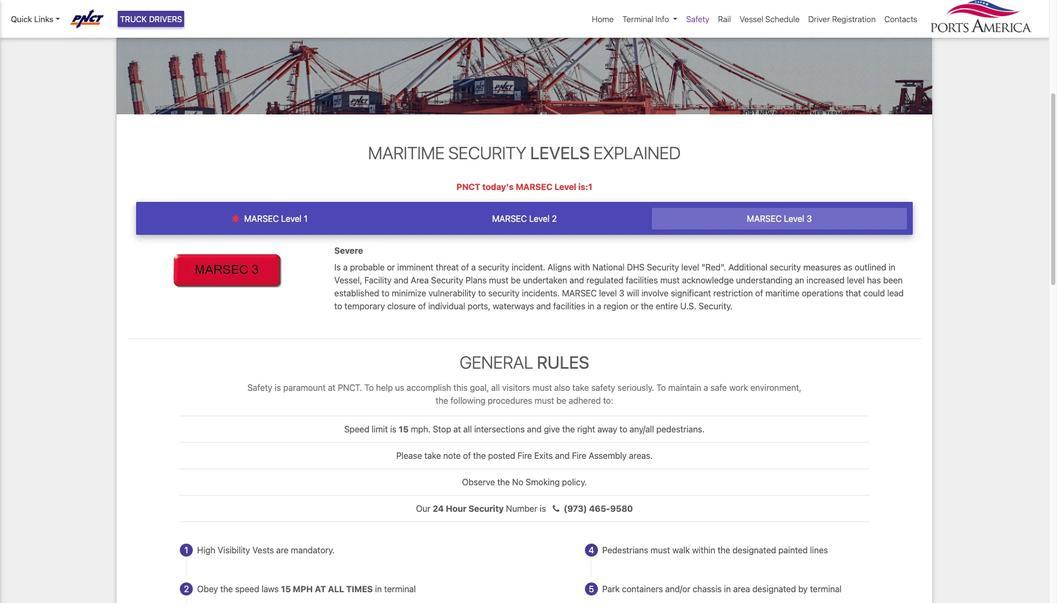 Task type: vqa. For each thing, say whether or not it's contained in the screenshot.
the top PNCT Empty Returns
no



Task type: describe. For each thing, give the bounding box(es) containing it.
observe
[[462, 478, 495, 487]]

maritime security levels explained
[[368, 142, 681, 163]]

quick links link
[[11, 13, 60, 25]]

truck
[[120, 14, 147, 24]]

(973)
[[564, 504, 587, 514]]

increased
[[807, 275, 845, 285]]

containers
[[622, 585, 663, 594]]

threat
[[436, 262, 459, 272]]

must up "involve"
[[660, 275, 680, 285]]

truck drivers link
[[118, 11, 184, 27]]

right
[[577, 425, 595, 434]]

lead
[[887, 288, 904, 298]]

is:1
[[578, 182, 593, 192]]

security up plans
[[478, 262, 510, 272]]

marsec inside is a probable or imminent threat of a security incident. aligns with national dhs security level "red". additional security measures as outlined in vessel, facility and area security plans must be undertaken and regulated facilities must acknowledge understanding an increased level has been established to minimize vulnerability to security incidents. marsec level 3 will involve significant restriction of maritime operations that could lead to temporary closure of individual ports, waterways and facilities in a region or the entire u.s. security.
[[562, 288, 597, 298]]

been
[[883, 275, 903, 285]]

of right note
[[463, 451, 471, 461]]

painted
[[779, 546, 808, 555]]

schedule
[[766, 14, 800, 24]]

as
[[844, 262, 853, 272]]

security down observe
[[469, 504, 504, 514]]

of right port
[[596, 4, 614, 29]]

marsec level 1 link
[[142, 208, 397, 230]]

security up an
[[770, 262, 801, 272]]

ny/nj
[[619, 4, 677, 29]]

2 terminal from the left
[[810, 585, 842, 594]]

aligns
[[548, 262, 572, 272]]

security down threat
[[431, 275, 463, 285]]

security up today's
[[449, 142, 526, 163]]

levels
[[530, 142, 590, 163]]

0 horizontal spatial facilities
[[553, 301, 585, 311]]

park containers and/or chassis in area designated by terminal
[[602, 585, 842, 594]]

seriously.
[[618, 383, 654, 393]]

a left region
[[597, 301, 601, 311]]

rail
[[718, 14, 731, 24]]

24
[[433, 504, 444, 514]]

please
[[396, 451, 422, 461]]

1 terminal from the left
[[384, 585, 416, 594]]

0 horizontal spatial 2
[[184, 585, 189, 594]]

driver registration
[[808, 14, 876, 24]]

the left posted
[[473, 451, 486, 461]]

high visibility vests are mandatory.
[[197, 546, 335, 555]]

rail link
[[714, 9, 735, 29]]

0 vertical spatial designated
[[733, 546, 776, 555]]

driver registration link
[[804, 9, 880, 29]]

marsec level 2
[[492, 214, 557, 224]]

marsec for marsec level 3
[[747, 214, 782, 224]]

1 horizontal spatial is
[[390, 425, 397, 434]]

plans
[[466, 275, 487, 285]]

to:
[[603, 396, 614, 406]]

must right plans
[[489, 275, 509, 285]]

and right rail
[[743, 4, 777, 29]]

high
[[197, 546, 215, 555]]

is
[[334, 262, 341, 272]]

help
[[376, 383, 393, 393]]

pedestrians
[[602, 546, 648, 555]]

phone image
[[548, 505, 564, 513]]

"red".
[[702, 262, 726, 272]]

marsec level 2 link
[[397, 208, 652, 230]]

and up minimize
[[394, 275, 409, 285]]

with
[[574, 262, 590, 272]]

area
[[411, 275, 429, 285]]

security.
[[699, 301, 733, 311]]

0 vertical spatial 3
[[807, 214, 812, 224]]

dhs
[[627, 262, 645, 272]]

the inside safety is paramount at pnct. to help us accomplish this goal, all visitors must also take safety seriously. to maintain a safe work environment, the following procedures must be adhered to:
[[436, 396, 448, 406]]

marsec for marsec level 1
[[244, 214, 279, 224]]

9580
[[610, 504, 633, 514]]

mandatory.
[[291, 546, 335, 555]]

rules
[[537, 352, 589, 373]]

incidents.
[[522, 288, 560, 298]]

vessel
[[740, 14, 763, 24]]

take inside safety is paramount at pnct. to help us accomplish this goal, all visitors must also take safety seriously. to maintain a safe work environment, the following procedures must be adhered to:
[[572, 383, 589, 393]]

work.
[[782, 4, 830, 29]]

acknowledge
[[682, 275, 734, 285]]

3 inside is a probable or imminent threat of a security incident. aligns with national dhs security level "red". additional security measures as outlined in vessel, facility and area security plans must be undertaken and regulated facilities must acknowledge understanding an increased level has been established to minimize vulnerability to security incidents. marsec level 3 will involve significant restriction of maritime operations that could lead to temporary closure of individual ports, waterways and facilities in a region or the entire u.s. security.
[[619, 288, 625, 298]]

5
[[589, 585, 594, 594]]

2 horizontal spatial level
[[847, 275, 865, 285]]

security up "involve"
[[647, 262, 679, 272]]

the left port
[[521, 4, 550, 29]]

visitors
[[502, 383, 530, 393]]

ports,
[[468, 301, 491, 311]]

general
[[460, 352, 533, 373]]

are
[[276, 546, 289, 555]]

entire
[[656, 301, 678, 311]]

imminent
[[397, 262, 433, 272]]

quick
[[11, 14, 32, 24]]

obey
[[197, 585, 218, 594]]

2 to from the left
[[657, 383, 666, 393]]

by
[[798, 585, 808, 594]]

contacts link
[[880, 9, 922, 29]]

the right give
[[562, 425, 575, 434]]

be inside is a probable or imminent threat of a security incident. aligns with national dhs security level "red". additional security measures as outlined in vessel, facility and area security plans must be undertaken and regulated facilities must acknowledge understanding an increased level has been established to minimize vulnerability to security incidents. marsec level 3 will involve significant restriction of maritime operations that could lead to temporary closure of individual ports, waterways and facilities in a region or the entire u.s. security.
[[511, 275, 521, 285]]

1 horizontal spatial level
[[681, 262, 699, 272]]

also
[[554, 383, 570, 393]]

truck drivers
[[120, 14, 182, 24]]

at inside safety is paramount at pnct. to help us accomplish this goal, all visitors must also take safety seriously. to maintain a safe work environment, the following procedures must be adhered to:
[[328, 383, 336, 393]]

level for marsec level 1
[[281, 214, 302, 224]]

hour
[[446, 504, 467, 514]]

could
[[864, 288, 885, 298]]

undertaken
[[523, 275, 567, 285]]

regulated
[[587, 275, 624, 285]]

times
[[346, 585, 373, 594]]

stop
[[433, 425, 451, 434]]

security up waterways
[[488, 288, 520, 298]]

general rules
[[460, 352, 589, 373]]

1 horizontal spatial facilities
[[626, 275, 658, 285]]

the left no
[[497, 478, 510, 487]]

us
[[395, 383, 404, 393]]

maritime
[[766, 288, 800, 298]]

procedures
[[488, 396, 532, 406]]

vessel schedule link
[[735, 9, 804, 29]]

1 fire from the left
[[518, 451, 532, 461]]

quick links
[[11, 14, 53, 24]]

any/all
[[630, 425, 654, 434]]

measures
[[803, 262, 841, 272]]

that
[[846, 288, 861, 298]]

to down facility at the left top of page
[[382, 288, 389, 298]]

an
[[795, 275, 804, 285]]

speed
[[344, 425, 369, 434]]



Task type: locate. For each thing, give the bounding box(es) containing it.
2 left obey
[[184, 585, 189, 594]]

1 vertical spatial all
[[463, 425, 472, 434]]

and down incidents.
[[536, 301, 551, 311]]

tab list containing marsec level 1
[[136, 202, 913, 235]]

safety
[[591, 383, 615, 393]]

facility
[[365, 275, 392, 285]]

has
[[867, 275, 881, 285]]

marsec for marsec level 2
[[492, 214, 527, 224]]

level
[[681, 262, 699, 272], [847, 275, 865, 285], [599, 288, 617, 298]]

or up facility at the left top of page
[[387, 262, 395, 272]]

0 horizontal spatial terminal
[[384, 585, 416, 594]]

home link
[[588, 9, 618, 29]]

region
[[604, 301, 628, 311]]

0 vertical spatial take
[[572, 383, 589, 393]]

outlined
[[855, 262, 887, 272]]

15 right laws
[[281, 585, 291, 594]]

assembly
[[589, 451, 627, 461]]

all right goal,
[[491, 383, 500, 393]]

closure
[[387, 301, 416, 311]]

0 vertical spatial is
[[275, 383, 281, 393]]

terminal right 'by'
[[810, 585, 842, 594]]

2 fire from the left
[[572, 451, 587, 461]]

1 vertical spatial be
[[556, 396, 566, 406]]

the right within
[[718, 546, 730, 555]]

a inside safety is paramount at pnct. to help us accomplish this goal, all visitors must also take safety seriously. to maintain a safe work environment, the following procedures must be adhered to:
[[704, 383, 708, 393]]

to right away
[[620, 425, 627, 434]]

to right info
[[681, 4, 699, 29]]

pedestrians must walk within the designated painted lines
[[602, 546, 828, 555]]

note
[[443, 451, 461, 461]]

0 horizontal spatial 1
[[184, 546, 188, 555]]

0 vertical spatial safety
[[686, 14, 710, 24]]

to
[[681, 4, 699, 29], [382, 288, 389, 298], [478, 288, 486, 298], [334, 301, 342, 311], [620, 425, 627, 434]]

1 horizontal spatial or
[[631, 301, 639, 311]]

national
[[593, 262, 625, 272]]

level
[[555, 182, 576, 192], [281, 214, 302, 224], [529, 214, 550, 224], [784, 214, 805, 224]]

tab list
[[136, 202, 913, 235]]

1 vertical spatial at
[[454, 425, 461, 434]]

be down incident.
[[511, 275, 521, 285]]

1 horizontal spatial fire
[[572, 451, 587, 461]]

probable
[[350, 262, 385, 272]]

intersections
[[474, 425, 525, 434]]

of down understanding
[[755, 288, 763, 298]]

facilities down dhs
[[626, 275, 658, 285]]

marsec level 3 link
[[652, 208, 907, 230]]

level for marsec level 2
[[529, 214, 550, 224]]

2 vertical spatial level
[[599, 288, 617, 298]]

safety
[[686, 14, 710, 24], [247, 383, 272, 393]]

this
[[454, 383, 468, 393]]

0 vertical spatial 2
[[552, 214, 557, 224]]

1 horizontal spatial at
[[454, 425, 461, 434]]

all right stop
[[463, 425, 472, 434]]

0 horizontal spatial level
[[599, 288, 617, 298]]

away
[[598, 425, 617, 434]]

and
[[743, 4, 777, 29], [394, 275, 409, 285], [570, 275, 584, 285], [536, 301, 551, 311], [527, 425, 542, 434], [555, 451, 570, 461]]

safety for safety
[[686, 14, 710, 24]]

0 horizontal spatial to
[[364, 383, 374, 393]]

exits
[[534, 451, 553, 461]]

15 left "mph."
[[399, 425, 409, 434]]

2 horizontal spatial is
[[540, 504, 546, 514]]

safe
[[711, 383, 727, 393]]

is a probable or imminent threat of a security incident. aligns with national dhs security level "red". additional security measures as outlined in vessel, facility and area security plans must be undertaken and regulated facilities must acknowledge understanding an increased level has been established to minimize vulnerability to security incidents. marsec level 3 will involve significant restriction of maritime operations that could lead to temporary closure of individual ports, waterways and facilities in a region or the entire u.s. security.
[[334, 262, 904, 311]]

and down with at the top
[[570, 275, 584, 285]]

to down 'established'
[[334, 301, 342, 311]]

the down "involve"
[[641, 301, 654, 311]]

chassis
[[693, 585, 722, 594]]

pnct today's marsec level is:1
[[457, 182, 593, 192]]

1 horizontal spatial be
[[556, 396, 566, 406]]

0 horizontal spatial 15
[[281, 585, 291, 594]]

4
[[589, 546, 594, 555]]

the right obey
[[220, 585, 233, 594]]

area
[[733, 585, 750, 594]]

of down minimize
[[418, 301, 426, 311]]

driver
[[808, 14, 830, 24]]

is left the paramount
[[275, 383, 281, 393]]

1 horizontal spatial 1
[[304, 214, 308, 224]]

must left walk at the right bottom
[[651, 546, 670, 555]]

no
[[512, 478, 524, 487]]

laws
[[262, 585, 279, 594]]

visibility
[[218, 546, 250, 555]]

15
[[399, 425, 409, 434], [281, 585, 291, 594]]

a
[[343, 262, 348, 272], [471, 262, 476, 272], [597, 301, 601, 311], [704, 383, 708, 393]]

1 horizontal spatial safety
[[686, 14, 710, 24]]

0 horizontal spatial 3
[[619, 288, 625, 298]]

0 vertical spatial level
[[681, 262, 699, 272]]

safety left the paramount
[[247, 383, 272, 393]]

adhered
[[569, 396, 601, 406]]

terminal
[[623, 14, 654, 24]]

1 vertical spatial take
[[424, 451, 441, 461]]

security
[[449, 142, 526, 163], [647, 262, 679, 272], [431, 275, 463, 285], [469, 504, 504, 514]]

is
[[275, 383, 281, 393], [390, 425, 397, 434], [540, 504, 546, 514]]

at
[[315, 585, 326, 594]]

to left help at the bottom left of page
[[364, 383, 374, 393]]

(973) 465-9580
[[564, 504, 633, 514]]

involve
[[642, 288, 669, 298]]

to
[[364, 383, 374, 393], [657, 383, 666, 393]]

minimize
[[392, 288, 426, 298]]

fire up policy.
[[572, 451, 587, 461]]

at right stop
[[454, 425, 461, 434]]

0 horizontal spatial or
[[387, 262, 395, 272]]

designated left painted
[[733, 546, 776, 555]]

work
[[729, 383, 748, 393]]

environment,
[[751, 383, 802, 393]]

1 horizontal spatial terminal
[[810, 585, 842, 594]]

1 to from the left
[[364, 383, 374, 393]]

1 vertical spatial or
[[631, 301, 639, 311]]

fire left exits on the right of the page
[[518, 451, 532, 461]]

home
[[592, 14, 614, 24]]

is inside safety is paramount at pnct. to help us accomplish this goal, all visitors must also take safety seriously. to maintain a safe work environment, the following procedures must be adhered to:
[[275, 383, 281, 393]]

visit
[[704, 4, 738, 29]]

significant
[[671, 288, 711, 298]]

safety left rail
[[686, 14, 710, 24]]

must
[[489, 275, 509, 285], [660, 275, 680, 285], [533, 383, 552, 393], [535, 396, 554, 406], [651, 546, 670, 555]]

0 vertical spatial all
[[491, 383, 500, 393]]

at left pnct.
[[328, 383, 336, 393]]

a left safe
[[704, 383, 708, 393]]

level for marsec level 3
[[784, 214, 805, 224]]

1 horizontal spatial to
[[657, 383, 666, 393]]

0 horizontal spatial at
[[328, 383, 336, 393]]

to up the ports,
[[478, 288, 486, 298]]

number
[[506, 504, 538, 514]]

at
[[328, 383, 336, 393], [454, 425, 461, 434]]

understanding
[[736, 275, 793, 285]]

is right limit
[[390, 425, 397, 434]]

1 horizontal spatial all
[[491, 383, 500, 393]]

facilities
[[626, 275, 658, 285], [553, 301, 585, 311]]

to left maintain
[[657, 383, 666, 393]]

terminal right times
[[384, 585, 416, 594]]

0 horizontal spatial fire
[[518, 451, 532, 461]]

vulnerability
[[429, 288, 476, 298]]

speed
[[235, 585, 259, 594]]

individual
[[428, 301, 465, 311]]

designated left 'by'
[[753, 585, 796, 594]]

marsec level 3
[[747, 214, 812, 224]]

safety link
[[682, 9, 714, 29]]

1 horizontal spatial 2
[[552, 214, 557, 224]]

a up plans
[[471, 262, 476, 272]]

marsec level 1
[[242, 214, 308, 224]]

1 vertical spatial safety
[[247, 383, 272, 393]]

of up plans
[[461, 262, 469, 272]]

all inside safety is paramount at pnct. to help us accomplish this goal, all visitors must also take safety seriously. to maintain a safe work environment, the following procedures must be adhered to:
[[491, 383, 500, 393]]

and left give
[[527, 425, 542, 434]]

additional
[[729, 262, 768, 272]]

safety is paramount at pnct. to help us accomplish this goal, all visitors must also take safety seriously. to maintain a safe work environment, the following procedures must be adhered to:
[[247, 383, 802, 406]]

1 horizontal spatial 3
[[807, 214, 812, 224]]

facilities down incidents.
[[553, 301, 585, 311]]

severe
[[334, 246, 363, 256]]

paramount
[[283, 383, 326, 393]]

marsec inside 'link'
[[492, 214, 527, 224]]

established
[[334, 288, 379, 298]]

0 vertical spatial facilities
[[626, 275, 658, 285]]

contacts
[[885, 14, 918, 24]]

policy.
[[562, 478, 587, 487]]

security
[[478, 262, 510, 272], [770, 262, 801, 272], [488, 288, 520, 298]]

take left note
[[424, 451, 441, 461]]

or down will
[[631, 301, 639, 311]]

safety inside safety is paramount at pnct. to help us accomplish this goal, all visitors must also take safety seriously. to maintain a safe work environment, the following procedures must be adhered to:
[[247, 383, 272, 393]]

1 vertical spatial level
[[847, 275, 865, 285]]

1 vertical spatial 2
[[184, 585, 189, 594]]

1 vertical spatial 1
[[184, 546, 188, 555]]

the down accomplish on the bottom of page
[[436, 396, 448, 406]]

our 24 hour security number is
[[416, 504, 548, 514]]

links
[[34, 14, 53, 24]]

in the port of ny/nj to visit and work.
[[496, 4, 830, 29]]

take up adhered
[[572, 383, 589, 393]]

restriction
[[714, 288, 753, 298]]

a right the is
[[343, 262, 348, 272]]

accomplish
[[407, 383, 451, 393]]

must left "also"
[[533, 383, 552, 393]]

3 up measures
[[807, 214, 812, 224]]

0 horizontal spatial be
[[511, 275, 521, 285]]

1 vertical spatial facilities
[[553, 301, 585, 311]]

temporary
[[345, 301, 385, 311]]

level up acknowledge
[[681, 262, 699, 272]]

pnct
[[457, 182, 480, 192]]

level up that at the top of the page
[[847, 275, 865, 285]]

0 vertical spatial or
[[387, 262, 395, 272]]

pnct.
[[338, 383, 362, 393]]

1 vertical spatial 15
[[281, 585, 291, 594]]

1 vertical spatial designated
[[753, 585, 796, 594]]

must up give
[[535, 396, 554, 406]]

in
[[501, 4, 516, 29], [889, 262, 896, 272], [588, 301, 595, 311], [375, 585, 382, 594], [724, 585, 731, 594]]

1 horizontal spatial take
[[572, 383, 589, 393]]

1 horizontal spatial 15
[[399, 425, 409, 434]]

and right exits on the right of the page
[[555, 451, 570, 461]]

vessel,
[[334, 275, 362, 285]]

0 vertical spatial be
[[511, 275, 521, 285]]

be down "also"
[[556, 396, 566, 406]]

observe the no smoking policy.
[[462, 478, 587, 487]]

within
[[692, 546, 716, 555]]

be inside safety is paramount at pnct. to help us accomplish this goal, all visitors must also take safety seriously. to maintain a safe work environment, the following procedures must be adhered to:
[[556, 396, 566, 406]]

1 vertical spatial 3
[[619, 288, 625, 298]]

2 down pnct today's marsec level is:1
[[552, 214, 557, 224]]

0 horizontal spatial safety
[[247, 383, 272, 393]]

the
[[521, 4, 550, 29], [641, 301, 654, 311], [436, 396, 448, 406], [562, 425, 575, 434], [473, 451, 486, 461], [497, 478, 510, 487], [718, 546, 730, 555], [220, 585, 233, 594]]

1 vertical spatial is
[[390, 425, 397, 434]]

level down regulated
[[599, 288, 617, 298]]

0 vertical spatial 1
[[304, 214, 308, 224]]

is left phone image
[[540, 504, 546, 514]]

mph.
[[411, 425, 431, 434]]

3 left will
[[619, 288, 625, 298]]

0 horizontal spatial take
[[424, 451, 441, 461]]

0 vertical spatial 15
[[399, 425, 409, 434]]

0 horizontal spatial is
[[275, 383, 281, 393]]

2 inside 'link'
[[552, 214, 557, 224]]

level inside 'link'
[[529, 214, 550, 224]]

0 horizontal spatial all
[[463, 425, 472, 434]]

the inside is a probable or imminent threat of a security incident. aligns with national dhs security level "red". additional security measures as outlined in vessel, facility and area security plans must be undertaken and regulated facilities must acknowledge understanding an increased level has been established to minimize vulnerability to security incidents. marsec level 3 will involve significant restriction of maritime operations that could lead to temporary closure of individual ports, waterways and facilities in a region or the entire u.s. security.
[[641, 301, 654, 311]]

2 vertical spatial is
[[540, 504, 546, 514]]

0 vertical spatial at
[[328, 383, 336, 393]]

safety for safety is paramount at pnct. to help us accomplish this goal, all visitors must also take safety seriously. to maintain a safe work environment, the following procedures must be adhered to:
[[247, 383, 272, 393]]

terminal
[[384, 585, 416, 594], [810, 585, 842, 594]]

registration
[[832, 14, 876, 24]]

obey the speed laws 15 mph at all times in terminal
[[197, 585, 416, 594]]



